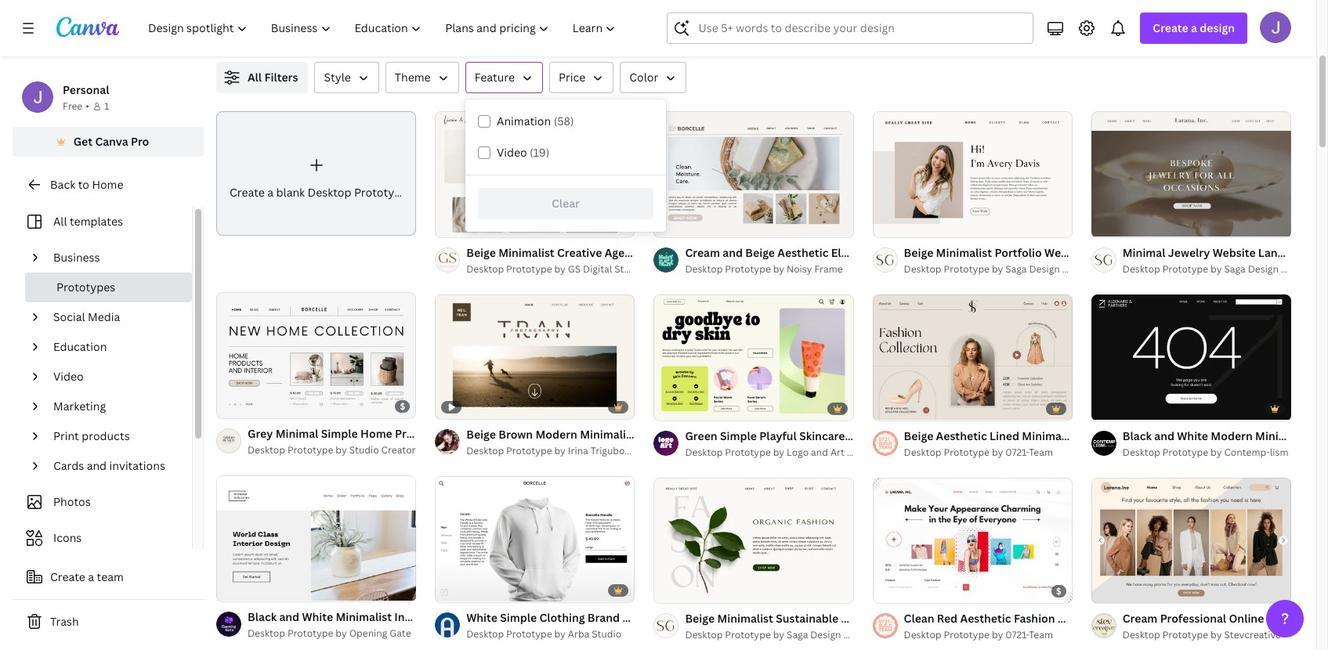 Task type: describe. For each thing, give the bounding box(es) containing it.
creator
[[381, 444, 416, 457]]

video for video (19)
[[497, 145, 527, 160]]

brand
[[588, 611, 620, 626]]

portfolio
[[995, 245, 1043, 260]]

black and white minimalist interior company desktop prototype image
[[216, 477, 416, 602]]

create a team
[[50, 570, 124, 585]]

1 of 5 for desktop prototype by noisy frame
[[665, 219, 688, 230]]

design inside minimal jewelry website landing page desktop prototype by saga design studio
[[1249, 262, 1279, 276]]

white
[[467, 611, 498, 626]]

1 for minimal jewelry website landing page desktop prototype image on the right top of page
[[1103, 219, 1108, 230]]

logo
[[787, 446, 809, 459]]

minimalist for portfolio
[[937, 245, 993, 260]]

by inside grey minimal simple home products shop desktop prototype desktop prototype by studio creator
[[336, 444, 347, 457]]

cream
[[1123, 612, 1158, 627]]

green
[[686, 428, 718, 443]]

product for skincare
[[848, 428, 891, 443]]

white simple clothing brand product detail page ui prototype link
[[467, 610, 799, 627]]

1 for beige aesthetic lined minimalist fashion collection website landing page desktop prototype image
[[884, 402, 889, 414]]

invitations
[[109, 459, 165, 474]]

jewelry
[[1169, 245, 1211, 260]]

clean red aesthetic fashion store website desktop prototype image
[[873, 478, 1073, 603]]

create a design button
[[1141, 13, 1248, 44]]

desktop prototype templates image
[[958, 0, 1292, 11]]

trigubova
[[591, 445, 636, 458]]

by inside green simple playful skincare product desktop prototype desktop prototype by logo and art / vibrant design resources
[[774, 446, 785, 459]]

style
[[324, 70, 351, 85]]

simple for desktop
[[720, 428, 757, 443]]

cards
[[53, 459, 84, 474]]

a for team
[[88, 570, 94, 585]]

social media
[[53, 310, 120, 325]]

all for all filters
[[248, 70, 262, 85]]

grey minimal simple home products shop desktop prototype image
[[216, 293, 416, 418]]

personal
[[63, 82, 109, 97]]

desktop inside minimal jewelry website landing page desktop prototype by saga design studio
[[1123, 262, 1161, 276]]

desktop prototype by contemp-lism link
[[1123, 445, 1292, 461]]

1 of 5 for desktop prototype by saga design studio
[[1103, 219, 1126, 230]]

icons link
[[22, 524, 183, 554]]

by inside minimal jewelry website landing page desktop prototype by saga design studio
[[1211, 262, 1223, 276]]

beige for beige minimalist creative agency website desktop prototype
[[467, 245, 496, 260]]

studio inside white simple clothing brand product detail page ui prototype desktop prototype by arba studio
[[592, 628, 622, 641]]

all templates link
[[22, 207, 183, 237]]

video (19)
[[497, 145, 550, 160]]

desktop prototype by saga design studio link for website
[[1123, 262, 1312, 277]]

by inside white simple clothing brand product detail page ui prototype desktop prototype by arba studio
[[555, 628, 566, 641]]

desktop prototype by saga design studio
[[686, 629, 874, 642]]

website inside beige minimalist portfolio website desktop prototype desktop prototype by saga design studio
[[1045, 245, 1088, 260]]

product for brand
[[623, 611, 666, 626]]

1 of 10
[[227, 583, 255, 595]]

templates for all templates
[[70, 214, 123, 229]]

arba
[[568, 628, 590, 641]]

desktop prototype by saga design studio link for portfolio
[[904, 262, 1093, 277]]

desktop prototype by arba studio link
[[467, 627, 635, 643]]

video for video
[[53, 369, 84, 384]]

education
[[53, 339, 107, 354]]

create a blank desktop prototype link
[[216, 111, 416, 236]]

print products link
[[47, 422, 183, 452]]

to
[[78, 177, 89, 192]]

price button
[[550, 62, 614, 93]]

trash link
[[13, 607, 204, 638]]

beige minimalist portfolio website desktop prototype link
[[904, 244, 1192, 262]]

products
[[395, 427, 444, 442]]

1 of 4 link for desktop prototype by 0721-team
[[873, 295, 1073, 421]]

digital
[[583, 262, 613, 276]]

(19)
[[530, 145, 550, 160]]

saga inside desktop prototype by saga design studio link
[[787, 629, 809, 642]]

price
[[559, 70, 586, 85]]

desktop prototype by stevcreative link
[[1123, 628, 1292, 644]]

minimal jewelry website landing page link
[[1123, 244, 1329, 262]]

website inside clean red aesthetic fashion store website desktop prototype desktop prototype by 0721-team
[[1090, 612, 1133, 627]]

business link
[[47, 243, 183, 273]]

free
[[63, 100, 83, 113]]

team inside clean red aesthetic fashion store website desktop prototype desktop prototype by 0721-team
[[1030, 629, 1054, 642]]

fashion
[[1014, 612, 1056, 627]]

desktop prototype by contemp-lism
[[1123, 446, 1289, 459]]

create for create a design
[[1154, 20, 1189, 35]]

saga inside beige minimalist portfolio website desktop prototype desktop prototype by saga design studio
[[1006, 262, 1027, 276]]

color
[[630, 70, 659, 85]]

website inside minimal jewelry website landing page desktop prototype by saga design studio
[[1213, 245, 1256, 260]]

business
[[53, 250, 100, 265]]

create a design
[[1154, 20, 1236, 35]]

get canva pro
[[73, 134, 149, 149]]

jacob simon image
[[1261, 12, 1292, 43]]

frame
[[815, 262, 843, 276]]

style button
[[315, 62, 379, 93]]

blank
[[276, 185, 305, 200]]

irina
[[568, 445, 589, 458]]

0 horizontal spatial desktop prototype by saga design studio link
[[686, 628, 874, 644]]

store
[[1058, 612, 1087, 627]]

cream professional online shop deskto link
[[1123, 611, 1329, 628]]

feature button
[[465, 62, 543, 93]]

all filters button
[[216, 62, 308, 93]]

beige minimalist portfolio website desktop prototype desktop prototype by saga design studio
[[904, 245, 1192, 276]]

social media link
[[47, 303, 183, 332]]

4 for desktop prototype by 0721-team
[[901, 402, 907, 414]]

website inside 'beige minimalist creative agency website desktop prototype desktop prototype by gs digital studio'
[[647, 245, 690, 260]]

2 desktop prototype by 0721-team link from the top
[[904, 628, 1073, 644]]

create for create a blank desktop prototype
[[230, 185, 265, 200]]

desktop prototype by 0721-team
[[904, 446, 1054, 459]]

white simple clothing brand product detail page ui prototype desktop prototype by arba studio
[[467, 611, 799, 641]]

art
[[831, 446, 845, 459]]

desktop prototype by noisy frame
[[686, 262, 843, 276]]

studio inside grey minimal simple home products shop desktop prototype desktop prototype by studio creator
[[349, 444, 379, 457]]

opening
[[349, 627, 388, 641]]

1 of 4 for desktop prototype by 0721-team
[[884, 402, 907, 414]]

studio inside beige minimalist portfolio website desktop prototype desktop prototype by saga design studio
[[1063, 262, 1093, 276]]

beige minimalist creative agency website desktop prototype image
[[435, 112, 635, 237]]

creative
[[557, 245, 602, 260]]

cards and invitations link
[[47, 452, 183, 481]]

agency
[[605, 245, 644, 260]]

1 of 10 link
[[216, 476, 416, 602]]

1,087
[[216, 75, 244, 90]]

shop inside grey minimal simple home products shop desktop prototype desktop prototype by studio creator
[[446, 427, 474, 442]]

minimal jewelry website landing page desktop prototype image
[[1092, 112, 1292, 237]]

a for design
[[1192, 20, 1198, 35]]

all templates
[[53, 214, 123, 229]]

theme
[[395, 70, 431, 85]]

clean red aesthetic fashion store website desktop prototype link
[[904, 611, 1237, 628]]

filters
[[265, 70, 298, 85]]

back to home link
[[13, 169, 204, 201]]

1 0721- from the top
[[1006, 446, 1030, 459]]

detail
[[668, 611, 700, 626]]

create a blank desktop prototype element
[[216, 111, 416, 236]]

video link
[[47, 362, 183, 392]]



Task type: vqa. For each thing, say whether or not it's contained in the screenshot.
Circle Crop link
no



Task type: locate. For each thing, give the bounding box(es) containing it.
1 horizontal spatial $
[[1057, 586, 1062, 598]]

1 horizontal spatial 1 of 5
[[1103, 219, 1126, 230]]

back to home
[[50, 177, 123, 192]]

1 1 of 4 link from the top
[[873, 111, 1073, 237]]

1 1 of 4 from the top
[[884, 219, 907, 230]]

beige aesthetic lined minimalist fashion collection website landing page desktop prototype image
[[873, 295, 1073, 420]]

stevcreative
[[1225, 629, 1282, 642]]

resources
[[922, 446, 969, 459]]

1 vertical spatial home
[[361, 427, 393, 442]]

1 horizontal spatial minimal
[[1123, 245, 1166, 260]]

1 of 5 link for desktop prototype by noisy frame
[[654, 111, 854, 237]]

2 1 of 5 link from the left
[[1092, 111, 1292, 237]]

page
[[1304, 245, 1329, 260], [703, 611, 728, 626]]

deskto
[[1298, 612, 1329, 627]]

desktop prototype by gs digital studio link
[[467, 262, 645, 277]]

top level navigation element
[[138, 13, 630, 44]]

prototype inside cream professional online shop deskto desktop prototype by stevcreative
[[1163, 629, 1209, 642]]

•
[[86, 100, 89, 113]]

get
[[73, 134, 93, 149]]

playful
[[760, 428, 797, 443]]

0 horizontal spatial and
[[87, 459, 107, 474]]

media
[[88, 310, 120, 325]]

product left the detail
[[623, 611, 666, 626]]

minimalist inside beige minimalist portfolio website desktop prototype desktop prototype by saga design studio
[[937, 245, 993, 260]]

minimalist inside 'beige minimalist creative agency website desktop prototype desktop prototype by gs digital studio'
[[499, 245, 555, 260]]

0 horizontal spatial minimal
[[276, 427, 319, 442]]

home up creator
[[361, 427, 393, 442]]

all for all templates
[[53, 214, 67, 229]]

design inside desktop prototype by saga design studio link
[[811, 629, 842, 642]]

0 vertical spatial $
[[400, 401, 405, 413]]

desktop prototype by saga design studio link down portfolio
[[904, 262, 1093, 277]]

by
[[555, 262, 566, 276], [774, 262, 785, 276], [992, 262, 1004, 276], [1211, 262, 1223, 276], [336, 444, 347, 457], [555, 445, 566, 458], [774, 446, 785, 459], [992, 446, 1004, 459], [1211, 446, 1223, 459], [336, 627, 347, 641], [555, 628, 566, 641], [774, 629, 785, 642], [992, 629, 1004, 642], [1211, 629, 1223, 642]]

all down back
[[53, 214, 67, 229]]

design
[[1030, 262, 1061, 276], [1249, 262, 1279, 276], [889, 446, 920, 459], [811, 629, 842, 642]]

studio inside minimal jewelry website landing page desktop prototype by saga design studio
[[1282, 262, 1312, 276]]

1 desktop prototype by 0721-team link from the top
[[904, 445, 1073, 461]]

clothing
[[540, 611, 585, 626]]

create left blank
[[230, 185, 265, 200]]

1 of 4
[[884, 219, 907, 230], [884, 402, 907, 414]]

website right the agency
[[647, 245, 690, 260]]

clean red aesthetic fashion store website desktop prototype desktop prototype by 0721-team
[[904, 612, 1237, 642]]

simple up the desktop prototype by studio creator "link"
[[321, 427, 358, 442]]

0 horizontal spatial home
[[92, 177, 123, 192]]

0 horizontal spatial saga
[[787, 629, 809, 642]]

desktop prototype by irina trigubova
[[467, 445, 636, 458]]

video left (19)
[[497, 145, 527, 160]]

social
[[53, 310, 85, 325]]

home right to on the left top
[[92, 177, 123, 192]]

2 vertical spatial a
[[88, 570, 94, 585]]

cream professional online shop desktop prototype image
[[1092, 478, 1292, 603]]

0 vertical spatial shop
[[446, 427, 474, 442]]

0 horizontal spatial page
[[703, 611, 728, 626]]

minimal inside minimal jewelry website landing page desktop prototype by saga design studio
[[1123, 245, 1166, 260]]

clear button
[[478, 188, 654, 220]]

1 for black and white minimalist interior company desktop prototype image
[[227, 583, 232, 595]]

2 team from the top
[[1030, 629, 1054, 642]]

0 horizontal spatial video
[[53, 369, 84, 384]]

1 vertical spatial templates
[[70, 214, 123, 229]]

simple right green
[[720, 428, 757, 443]]

design
[[1201, 20, 1236, 35]]

beige inside beige minimalist portfolio website desktop prototype desktop prototype by saga design studio
[[904, 245, 934, 260]]

a left blank
[[268, 185, 274, 200]]

1 for the cream and beige aesthetic elegant online portfolio shop desktop prototype image
[[665, 219, 670, 230]]

desktop prototype by saga design studio link
[[904, 262, 1093, 277], [1123, 262, 1312, 277], [686, 628, 874, 644]]

cream and beige aesthetic elegant online portfolio shop desktop prototype image
[[654, 112, 854, 237]]

simple inside grey minimal simple home products shop desktop prototype desktop prototype by studio creator
[[321, 427, 358, 442]]

desktop inside white simple clothing brand product detail page ui prototype desktop prototype by arba studio
[[467, 628, 504, 641]]

1 vertical spatial 1 of 4
[[884, 402, 907, 414]]

website right store
[[1090, 612, 1133, 627]]

1 vertical spatial desktop prototype by 0721-team link
[[904, 628, 1073, 644]]

create a blank desktop prototype
[[230, 185, 408, 200]]

4 for desktop prototype by saga design studio
[[901, 219, 907, 230]]

back
[[50, 177, 75, 192]]

a left team
[[88, 570, 94, 585]]

1 horizontal spatial video
[[497, 145, 527, 160]]

a left design
[[1192, 20, 1198, 35]]

1 vertical spatial product
[[623, 611, 666, 626]]

10
[[245, 583, 255, 595]]

1 1 of 5 from the left
[[665, 219, 688, 230]]

0 vertical spatial video
[[497, 145, 527, 160]]

get canva pro button
[[13, 127, 204, 157]]

$ for products
[[400, 401, 405, 413]]

4
[[901, 219, 907, 230], [901, 402, 907, 414]]

1 vertical spatial all
[[53, 214, 67, 229]]

products
[[82, 429, 130, 444]]

white simple clothing brand product detail page ui prototype image
[[435, 477, 635, 602]]

lism
[[1271, 446, 1289, 459]]

0721- down 'fashion'
[[1006, 629, 1030, 642]]

all right 1,087
[[248, 70, 262, 85]]

1 for beige minimalist portfolio website desktop prototype image
[[884, 219, 889, 230]]

marketing
[[53, 399, 106, 414]]

1 vertical spatial page
[[703, 611, 728, 626]]

desktop prototype by logo and art / vibrant design resources link
[[686, 445, 969, 461]]

1 horizontal spatial a
[[268, 185, 274, 200]]

minimalist up "desktop prototype by gs digital studio" link
[[499, 245, 555, 260]]

create for create a team
[[50, 570, 85, 585]]

beige for beige minimalist portfolio website desktop prototype
[[904, 245, 934, 260]]

team
[[97, 570, 124, 585]]

2 beige from the left
[[904, 245, 934, 260]]

1 vertical spatial 0721-
[[1006, 629, 1030, 642]]

1 horizontal spatial product
[[848, 428, 891, 443]]

of for desktop prototype by 0721-team
[[891, 219, 899, 230]]

1 horizontal spatial saga
[[1006, 262, 1027, 276]]

desktop prototype by noisy frame link
[[686, 262, 854, 277]]

minimal inside grey minimal simple home products shop desktop prototype desktop prototype by studio creator
[[276, 427, 319, 442]]

design inside green simple playful skincare product desktop prototype desktop prototype by logo and art / vibrant design resources
[[889, 446, 920, 459]]

1 vertical spatial team
[[1030, 629, 1054, 642]]

desktop prototype by saga design studio link down jewelry
[[1123, 262, 1312, 277]]

all inside button
[[248, 70, 262, 85]]

studio inside 'beige minimalist creative agency website desktop prototype desktop prototype by gs digital studio'
[[615, 262, 645, 276]]

prototype inside minimal jewelry website landing page desktop prototype by saga design studio
[[1163, 262, 1209, 276]]

0 vertical spatial page
[[1304, 245, 1329, 260]]

desktop inside cream professional online shop deskto desktop prototype by stevcreative
[[1123, 629, 1161, 642]]

saga
[[1006, 262, 1027, 276], [1225, 262, 1246, 276], [787, 629, 809, 642]]

create inside create a blank desktop prototype element
[[230, 185, 265, 200]]

None search field
[[668, 13, 1034, 44]]

0 horizontal spatial 5
[[683, 219, 688, 230]]

minimal right grey
[[276, 427, 319, 442]]

0721- right resources
[[1006, 446, 1030, 459]]

minimal
[[1123, 245, 1166, 260], [276, 427, 319, 442]]

clear
[[552, 196, 580, 211]]

2 horizontal spatial create
[[1154, 20, 1189, 35]]

0 vertical spatial a
[[1192, 20, 1198, 35]]

noisy
[[787, 262, 813, 276]]

0 horizontal spatial 1 of 5 link
[[654, 111, 854, 237]]

home inside grey minimal simple home products shop desktop prototype desktop prototype by studio creator
[[361, 427, 393, 442]]

templates for 1,087 templates
[[247, 75, 300, 90]]

1 of 5 link
[[654, 111, 854, 237], [1092, 111, 1292, 237]]

1,087 templates
[[216, 75, 300, 90]]

create
[[1154, 20, 1189, 35], [230, 185, 265, 200], [50, 570, 85, 585]]

1 horizontal spatial beige
[[904, 245, 934, 260]]

0721- inside clean red aesthetic fashion store website desktop prototype desktop prototype by 0721-team
[[1006, 629, 1030, 642]]

2 horizontal spatial saga
[[1225, 262, 1246, 276]]

product inside white simple clothing brand product detail page ui prototype desktop prototype by arba studio
[[623, 611, 666, 626]]

0 horizontal spatial minimalist
[[499, 245, 555, 260]]

2 1 of 4 link from the top
[[873, 295, 1073, 421]]

video
[[497, 145, 527, 160], [53, 369, 84, 384]]

desktop prototype by saga design studio link down ui
[[686, 628, 874, 644]]

0 horizontal spatial shop
[[446, 427, 474, 442]]

1 vertical spatial 1 of 4 link
[[873, 295, 1073, 421]]

2 vertical spatial create
[[50, 570, 85, 585]]

shop
[[446, 427, 474, 442], [1267, 612, 1295, 627]]

1 horizontal spatial home
[[361, 427, 393, 442]]

page inside white simple clothing brand product detail page ui prototype desktop prototype by arba studio
[[703, 611, 728, 626]]

1 of 5 link for desktop prototype by saga design studio
[[1092, 111, 1292, 237]]

design inside beige minimalist portfolio website desktop prototype desktop prototype by saga design studio
[[1030, 262, 1061, 276]]

1 horizontal spatial page
[[1304, 245, 1329, 260]]

2 4 from the top
[[901, 402, 907, 414]]

1 minimalist from the left
[[499, 245, 555, 260]]

beige inside 'beige minimalist creative agency website desktop prototype desktop prototype by gs digital studio'
[[467, 245, 496, 260]]

1 of 5 up beige minimalist portfolio website desktop prototype "link"
[[1103, 219, 1126, 230]]

and
[[812, 446, 829, 459], [87, 459, 107, 474]]

create down icons
[[50, 570, 85, 585]]

1 vertical spatial a
[[268, 185, 274, 200]]

animation (58)
[[497, 114, 574, 129]]

desktop prototype by studio creator link
[[248, 443, 416, 459]]

education link
[[47, 332, 183, 362]]

desktop
[[308, 185, 352, 200], [693, 245, 737, 260], [1091, 245, 1135, 260], [467, 262, 504, 276], [686, 262, 723, 276], [904, 262, 942, 276], [1123, 262, 1161, 276], [476, 427, 521, 442], [894, 428, 938, 443], [248, 444, 285, 457], [467, 445, 504, 458], [686, 446, 723, 459], [904, 446, 942, 459], [1123, 446, 1161, 459], [1136, 612, 1180, 627], [248, 627, 285, 641], [467, 628, 504, 641], [686, 629, 723, 642], [904, 629, 942, 642], [1123, 629, 1161, 642]]

create inside create a design dropdown button
[[1154, 20, 1189, 35]]

beige minimalist portfolio website desktop prototype image
[[873, 112, 1073, 237]]

cards and invitations
[[53, 459, 165, 474]]

2 horizontal spatial desktop prototype by saga design studio link
[[1123, 262, 1312, 277]]

0 horizontal spatial a
[[88, 570, 94, 585]]

green simple playful skincare product desktop prototype desktop prototype by logo and art / vibrant design resources
[[686, 428, 995, 459]]

by inside clean red aesthetic fashion store website desktop prototype desktop prototype by 0721-team
[[992, 629, 1004, 642]]

website right portfolio
[[1045, 245, 1088, 260]]

0 horizontal spatial 1 of 5
[[665, 219, 688, 230]]

1 of 5
[[665, 219, 688, 230], [1103, 219, 1126, 230]]

1 of 4 for desktop prototype by saga design studio
[[884, 219, 907, 230]]

beige minimalist sustainable organic fashion landing page desktop prototype image
[[654, 478, 854, 603]]

minimal left jewelry
[[1123, 245, 1166, 260]]

minimalist left portfolio
[[937, 245, 993, 260]]

$ up grey minimal simple home products shop desktop prototype link
[[400, 401, 405, 413]]

0 vertical spatial team
[[1030, 446, 1054, 459]]

$ for store
[[1057, 586, 1062, 598]]

2 minimalist from the left
[[937, 245, 993, 260]]

1 vertical spatial create
[[230, 185, 265, 200]]

2 0721- from the top
[[1006, 629, 1030, 642]]

1 vertical spatial 4
[[901, 402, 907, 414]]

of for desktop prototype by contemp-lism
[[1110, 219, 1118, 230]]

1 horizontal spatial minimalist
[[937, 245, 993, 260]]

1 of 4 link
[[873, 111, 1073, 237], [873, 295, 1073, 421]]

2 1 of 5 from the left
[[1103, 219, 1126, 230]]

1 vertical spatial shop
[[1267, 612, 1295, 627]]

ui
[[731, 611, 743, 626]]

1 horizontal spatial shop
[[1267, 612, 1295, 627]]

a inside dropdown button
[[1192, 20, 1198, 35]]

page inside minimal jewelry website landing page desktop prototype by saga design studio
[[1304, 245, 1329, 260]]

1 1 of 5 link from the left
[[654, 111, 854, 237]]

1 vertical spatial $
[[1057, 586, 1062, 598]]

grey minimal simple home products shop desktop prototype link
[[248, 426, 577, 443]]

studio
[[615, 262, 645, 276], [1063, 262, 1093, 276], [1282, 262, 1312, 276], [349, 444, 379, 457], [592, 628, 622, 641], [844, 629, 874, 642]]

and inside green simple playful skincare product desktop prototype desktop prototype by logo and art / vibrant design resources
[[812, 446, 829, 459]]

2 horizontal spatial simple
[[720, 428, 757, 443]]

0 horizontal spatial beige
[[467, 245, 496, 260]]

of for desktop prototype by logo and art / vibrant design resources
[[672, 219, 680, 230]]

cream professional online shop deskto desktop prototype by stevcreative
[[1123, 612, 1329, 642]]

1 vertical spatial minimal
[[276, 427, 319, 442]]

theme button
[[386, 62, 459, 93]]

marketing link
[[47, 392, 183, 422]]

1 team from the top
[[1030, 446, 1054, 459]]

1 beige from the left
[[467, 245, 496, 260]]

simple inside green simple playful skincare product desktop prototype desktop prototype by logo and art / vibrant design resources
[[720, 428, 757, 443]]

green simple playful skincare product desktop prototype link
[[686, 428, 995, 445]]

simple for ui
[[500, 611, 537, 626]]

1 5 from the left
[[683, 219, 688, 230]]

website right jewelry
[[1213, 245, 1256, 260]]

0 vertical spatial minimal
[[1123, 245, 1166, 260]]

1 horizontal spatial desktop prototype by saga design studio link
[[904, 262, 1093, 277]]

pro
[[131, 134, 149, 149]]

a for blank
[[268, 185, 274, 200]]

0 horizontal spatial simple
[[321, 427, 358, 442]]

1 of 4 link for desktop prototype by saga design studio
[[873, 111, 1073, 237]]

simple inside white simple clothing brand product detail page ui prototype desktop prototype by arba studio
[[500, 611, 537, 626]]

1 horizontal spatial 1 of 5 link
[[1092, 111, 1292, 237]]

1 horizontal spatial all
[[248, 70, 262, 85]]

vibrant
[[853, 446, 887, 459]]

all
[[248, 70, 262, 85], [53, 214, 67, 229]]

0 vertical spatial product
[[848, 428, 891, 443]]

0 vertical spatial all
[[248, 70, 262, 85]]

create left design
[[1154, 20, 1189, 35]]

0 vertical spatial home
[[92, 177, 123, 192]]

0 horizontal spatial product
[[623, 611, 666, 626]]

1 horizontal spatial simple
[[500, 611, 537, 626]]

0 horizontal spatial templates
[[70, 214, 123, 229]]

saga inside minimal jewelry website landing page desktop prototype by saga design studio
[[1225, 262, 1246, 276]]

simple up the desktop prototype by arba studio link
[[500, 611, 537, 626]]

1 4 from the top
[[901, 219, 907, 230]]

print products
[[53, 429, 130, 444]]

0 vertical spatial desktop prototype by 0721-team link
[[904, 445, 1073, 461]]

desktop prototype by 0721-team link
[[904, 445, 1073, 461], [904, 628, 1073, 644]]

0 horizontal spatial $
[[400, 401, 405, 413]]

0 vertical spatial 0721-
[[1006, 446, 1030, 459]]

minimalist for creative
[[499, 245, 555, 260]]

shop left deskto on the bottom
[[1267, 612, 1295, 627]]

0 vertical spatial 4
[[901, 219, 907, 230]]

templates right 1,087
[[247, 75, 300, 90]]

(58)
[[554, 114, 574, 129]]

2 1 of 4 from the top
[[884, 402, 907, 414]]

print
[[53, 429, 79, 444]]

0721-
[[1006, 446, 1030, 459], [1006, 629, 1030, 642]]

templates down back to home
[[70, 214, 123, 229]]

red
[[938, 612, 958, 627]]

shop inside cream professional online shop deskto desktop prototype by stevcreative
[[1267, 612, 1295, 627]]

shop right products
[[446, 427, 474, 442]]

1 horizontal spatial and
[[812, 446, 829, 459]]

0 vertical spatial templates
[[247, 75, 300, 90]]

5 for desktop prototype by noisy frame
[[683, 219, 688, 230]]

templates
[[247, 75, 300, 90], [70, 214, 123, 229]]

grey minimal simple home products shop desktop prototype desktop prototype by studio creator
[[248, 427, 577, 457]]

by inside beige minimalist portfolio website desktop prototype desktop prototype by saga design studio
[[992, 262, 1004, 276]]

color button
[[620, 62, 687, 93]]

0 vertical spatial 1 of 4
[[884, 219, 907, 230]]

5 for desktop prototype by saga design studio
[[1120, 219, 1126, 230]]

$ up clean red aesthetic fashion store website desktop prototype link
[[1057, 586, 1062, 598]]

0 horizontal spatial all
[[53, 214, 67, 229]]

2 horizontal spatial a
[[1192, 20, 1198, 35]]

black and white modern minimalist creative portfolio 404 page website design prototype image
[[1092, 295, 1292, 420]]

page right landing
[[1304, 245, 1329, 260]]

0 vertical spatial create
[[1154, 20, 1189, 35]]

by inside cream professional online shop deskto desktop prototype by stevcreative
[[1211, 629, 1223, 642]]

by inside 'beige minimalist creative agency website desktop prototype desktop prototype by gs digital studio'
[[555, 262, 566, 276]]

1 horizontal spatial templates
[[247, 75, 300, 90]]

1
[[104, 100, 109, 113], [665, 219, 670, 230], [884, 219, 889, 230], [1103, 219, 1108, 230], [884, 402, 889, 414], [227, 583, 232, 595]]

green simple playful skincare product desktop prototype image
[[654, 295, 854, 420]]

/
[[847, 446, 851, 459]]

page left ui
[[703, 611, 728, 626]]

a inside button
[[88, 570, 94, 585]]

product inside green simple playful skincare product desktop prototype desktop prototype by logo and art / vibrant design resources
[[848, 428, 891, 443]]

1 of 5 up beige minimalist creative agency website desktop prototype link
[[665, 219, 688, 230]]

1 horizontal spatial 5
[[1120, 219, 1126, 230]]

icons
[[53, 531, 82, 546]]

aesthetic
[[961, 612, 1012, 627]]

create inside create a team button
[[50, 570, 85, 585]]

and right the cards
[[87, 459, 107, 474]]

Search search field
[[699, 13, 1024, 43]]

1 horizontal spatial create
[[230, 185, 265, 200]]

1 vertical spatial video
[[53, 369, 84, 384]]

0 vertical spatial 1 of 4 link
[[873, 111, 1073, 237]]

and down skincare
[[812, 446, 829, 459]]

trash
[[50, 615, 79, 630]]

video up 'marketing'
[[53, 369, 84, 384]]

product up vibrant
[[848, 428, 891, 443]]

0 horizontal spatial create
[[50, 570, 85, 585]]

2 5 from the left
[[1120, 219, 1126, 230]]



